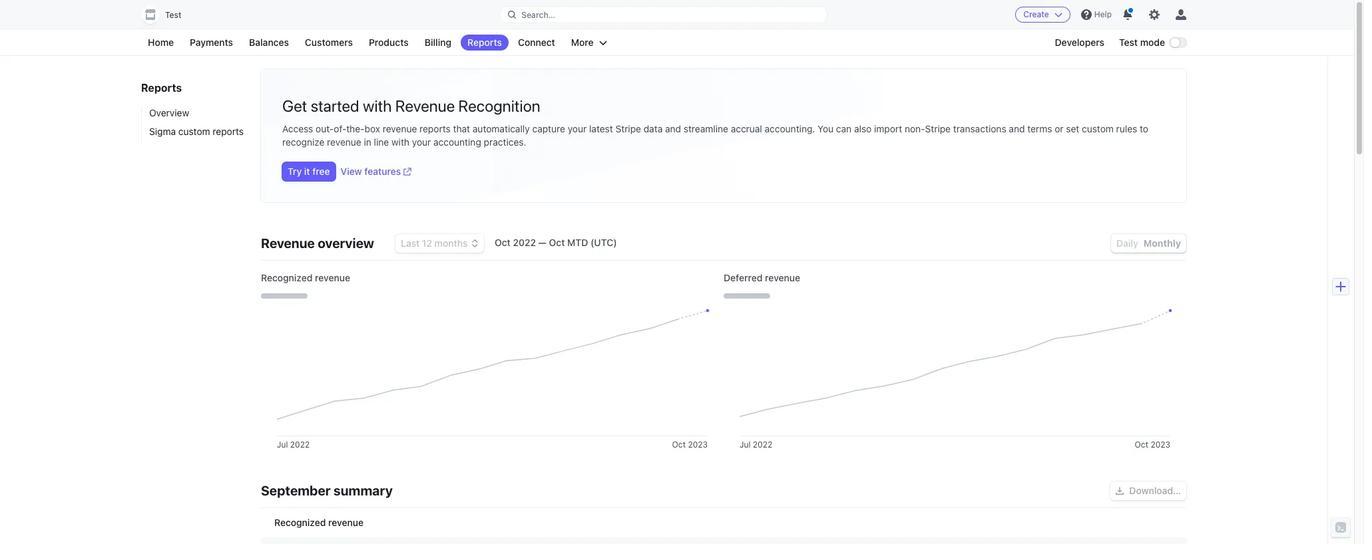 Task type: locate. For each thing, give the bounding box(es) containing it.
with up box
[[363, 97, 392, 115]]

2 jul from the left
[[740, 440, 751, 450]]

daily button
[[1117, 238, 1139, 249]]

reports right the billing on the left of the page
[[468, 37, 502, 48]]

figure
[[277, 312, 708, 437], [740, 312, 1171, 437]]

custom right set
[[1082, 123, 1114, 135]]

test left mode
[[1119, 37, 1138, 48]]

0 horizontal spatial jul
[[277, 440, 288, 450]]

and left terms
[[1009, 123, 1025, 135]]

reports
[[420, 123, 451, 135], [213, 126, 244, 137]]

developers link
[[1049, 35, 1111, 51]]

overview
[[149, 107, 189, 119]]

1 horizontal spatial test
[[1119, 37, 1138, 48]]

with
[[363, 97, 392, 115], [392, 137, 410, 148]]

2 cell from the left
[[727, 543, 1184, 545]]

oct
[[495, 237, 511, 248], [549, 237, 565, 248], [672, 440, 686, 450], [1135, 440, 1149, 450]]

your
[[568, 123, 587, 135], [412, 137, 431, 148]]

recognized down the revenue overview
[[261, 272, 313, 284]]

0 vertical spatial with
[[363, 97, 392, 115]]

jul 2022 for recognized
[[277, 440, 310, 450]]

deferred revenue
[[724, 272, 801, 284]]

0 horizontal spatial jul 2022
[[277, 440, 310, 450]]

2022 for recognized revenue
[[290, 440, 310, 450]]

recognized down september
[[274, 517, 326, 529]]

2022 for deferred revenue
[[753, 440, 773, 450]]

1 vertical spatial reports
[[141, 82, 182, 94]]

1 stripe from the left
[[616, 123, 641, 135]]

1 vertical spatial test
[[1119, 37, 1138, 48]]

test inside test button
[[165, 10, 182, 20]]

accounting.
[[765, 123, 815, 135]]

reports inside access out-of-the-box revenue reports that automatically capture your latest stripe data and streamline accrual accounting. you can also import non-stripe transactions and terms or set custom rules to recognize revenue in line with your accounting practices.
[[420, 123, 451, 135]]

access
[[282, 123, 313, 135]]

recognized revenue grid
[[261, 509, 1187, 545]]

1 jul from the left
[[277, 440, 288, 450]]

0 horizontal spatial stripe
[[616, 123, 641, 135]]

0 horizontal spatial figure
[[277, 312, 708, 437]]

2 oct 2023 from the left
[[1135, 440, 1171, 450]]

recognized revenue down the revenue overview
[[261, 272, 350, 284]]

with right 'line'
[[392, 137, 410, 148]]

2 jul 2022 from the left
[[740, 440, 773, 450]]

reports link
[[461, 35, 509, 51]]

overview
[[318, 236, 374, 251]]

search…
[[522, 10, 555, 20]]

1 horizontal spatial cell
[[727, 543, 1184, 545]]

1 horizontal spatial 2023
[[1151, 440, 1171, 450]]

create button
[[1016, 7, 1071, 23]]

recognized revenue
[[261, 272, 350, 284], [274, 517, 364, 529]]

home link
[[141, 35, 181, 51]]

0 horizontal spatial 2022
[[290, 440, 310, 450]]

1 figure from the left
[[277, 312, 708, 437]]

payments link
[[183, 35, 240, 51]]

your left latest
[[568, 123, 587, 135]]

2 figure from the left
[[740, 312, 1171, 437]]

and
[[665, 123, 681, 135], [1009, 123, 1025, 135]]

try it free
[[288, 166, 330, 177]]

0 horizontal spatial your
[[412, 137, 431, 148]]

products
[[369, 37, 409, 48]]

2022
[[513, 237, 536, 248], [290, 440, 310, 450], [753, 440, 773, 450]]

test up home in the top of the page
[[165, 10, 182, 20]]

features
[[365, 166, 401, 177]]

oct 2023
[[672, 440, 708, 450], [1135, 440, 1171, 450]]

recognized revenue inside "grid"
[[274, 517, 364, 529]]

reports up 'overview'
[[141, 82, 182, 94]]

jul 2022 for deferred
[[740, 440, 773, 450]]

1 oct 2023 from the left
[[672, 440, 708, 450]]

test
[[165, 10, 182, 20], [1119, 37, 1138, 48]]

0 vertical spatial your
[[568, 123, 587, 135]]

1 jul 2022 from the left
[[277, 440, 310, 450]]

0 vertical spatial reports
[[468, 37, 502, 48]]

0 horizontal spatial oct 2023
[[672, 440, 708, 450]]

custom inside access out-of-the-box revenue reports that automatically capture your latest stripe data and streamline accrual accounting. you can also import non-stripe transactions and terms or set custom rules to recognize revenue in line with your accounting practices.
[[1082, 123, 1114, 135]]

1 horizontal spatial and
[[1009, 123, 1025, 135]]

1 vertical spatial with
[[392, 137, 410, 148]]

row
[[261, 538, 1187, 545]]

revenue
[[395, 97, 455, 115], [261, 236, 315, 251]]

automatically
[[473, 123, 530, 135]]

0 horizontal spatial reports
[[141, 82, 182, 94]]

0 horizontal spatial reports
[[213, 126, 244, 137]]

and right the data
[[665, 123, 681, 135]]

recognize
[[282, 137, 325, 148]]

(utc)
[[591, 237, 617, 248]]

svg image
[[1116, 488, 1124, 496]]

try
[[288, 166, 302, 177]]

1 2023 from the left
[[688, 440, 708, 450]]

recognized revenue down september summary
[[274, 517, 364, 529]]

jul for recognized
[[277, 440, 288, 450]]

2 horizontal spatial 2022
[[753, 440, 773, 450]]

1 horizontal spatial 2022
[[513, 237, 536, 248]]

1 horizontal spatial jul 2022
[[740, 440, 773, 450]]

0 horizontal spatial 2023
[[688, 440, 708, 450]]

custom
[[1082, 123, 1114, 135], [178, 126, 210, 137]]

0 horizontal spatial custom
[[178, 126, 210, 137]]

1 horizontal spatial reports
[[420, 123, 451, 135]]

oct 2023 for deferred revenue
[[1135, 440, 1171, 450]]

jul
[[277, 440, 288, 450], [740, 440, 751, 450]]

2 2023 from the left
[[1151, 440, 1171, 450]]

stripe left the data
[[616, 123, 641, 135]]

try it free button
[[282, 162, 335, 181]]

also
[[854, 123, 872, 135]]

0 horizontal spatial and
[[665, 123, 681, 135]]

revenue down overview on the top left of page
[[315, 272, 350, 284]]

with inside access out-of-the-box revenue reports that automatically capture your latest stripe data and streamline accrual accounting. you can also import non-stripe transactions and terms or set custom rules to recognize revenue in line with your accounting practices.
[[392, 137, 410, 148]]

0 horizontal spatial cell
[[264, 543, 721, 545]]

1 vertical spatial recognized
[[274, 517, 326, 529]]

1 horizontal spatial jul
[[740, 440, 751, 450]]

stripe left transactions at the top of the page
[[925, 123, 951, 135]]

reports down overview link
[[213, 126, 244, 137]]

0 vertical spatial test
[[165, 10, 182, 20]]

1 horizontal spatial figure
[[740, 312, 1171, 437]]

oct 2023 for recognized revenue
[[672, 440, 708, 450]]

view features
[[341, 166, 401, 177]]

test mode
[[1119, 37, 1165, 48]]

mode
[[1141, 37, 1165, 48]]

—
[[539, 237, 547, 248]]

1 vertical spatial revenue
[[261, 236, 315, 251]]

1 horizontal spatial oct 2023
[[1135, 440, 1171, 450]]

1 horizontal spatial custom
[[1082, 123, 1114, 135]]

september summary
[[261, 483, 393, 499]]

1 horizontal spatial revenue
[[395, 97, 455, 115]]

1 and from the left
[[665, 123, 681, 135]]

cell
[[264, 543, 721, 545], [727, 543, 1184, 545]]

figure for deferred revenue
[[740, 312, 1171, 437]]

reports up accounting
[[420, 123, 451, 135]]

stripe
[[616, 123, 641, 135], [925, 123, 951, 135]]

started
[[311, 97, 359, 115]]

0 horizontal spatial test
[[165, 10, 182, 20]]

custom down overview link
[[178, 126, 210, 137]]

revenue left overview on the top left of page
[[261, 236, 315, 251]]

2023
[[688, 440, 708, 450], [1151, 440, 1171, 450]]

your left accounting
[[412, 137, 431, 148]]

2023 for deferred revenue
[[1151, 440, 1171, 450]]

revenue up that at the left top of the page
[[395, 97, 455, 115]]

1 horizontal spatial your
[[568, 123, 587, 135]]

1 horizontal spatial reports
[[468, 37, 502, 48]]

get
[[282, 97, 307, 115]]

1 horizontal spatial stripe
[[925, 123, 951, 135]]

revenue
[[383, 123, 417, 135], [327, 137, 361, 148], [315, 272, 350, 284], [765, 272, 801, 284], [328, 517, 364, 529]]

1 vertical spatial recognized revenue
[[274, 517, 364, 529]]

revenue down summary at the left of page
[[328, 517, 364, 529]]

reports
[[468, 37, 502, 48], [141, 82, 182, 94]]

Search… text field
[[500, 6, 828, 23]]



Task type: describe. For each thing, give the bounding box(es) containing it.
september
[[261, 483, 331, 499]]

capture
[[532, 123, 565, 135]]

2 stripe from the left
[[925, 123, 951, 135]]

balances
[[249, 37, 289, 48]]

view
[[341, 166, 362, 177]]

line
[[374, 137, 389, 148]]

figure for recognized revenue
[[277, 312, 708, 437]]

rules
[[1117, 123, 1138, 135]]

out-
[[316, 123, 334, 135]]

0 horizontal spatial revenue
[[261, 236, 315, 251]]

it
[[304, 166, 310, 177]]

payments
[[190, 37, 233, 48]]

developers
[[1055, 37, 1105, 48]]

of-
[[334, 123, 346, 135]]

1 cell from the left
[[264, 543, 721, 545]]

overview link
[[141, 107, 248, 120]]

test for test mode
[[1119, 37, 1138, 48]]

more
[[571, 37, 594, 48]]

deferred
[[724, 272, 763, 284]]

revenue right deferred
[[765, 272, 801, 284]]

practices.
[[484, 137, 526, 148]]

customers
[[305, 37, 353, 48]]

0 vertical spatial recognized revenue
[[261, 272, 350, 284]]

balances link
[[242, 35, 296, 51]]

2 and from the left
[[1009, 123, 1025, 135]]

more button
[[565, 35, 614, 51]]

jul for deferred
[[740, 440, 751, 450]]

revenue up 'line'
[[383, 123, 417, 135]]

connect link
[[511, 35, 562, 51]]

accounting
[[434, 137, 481, 148]]

connect
[[518, 37, 555, 48]]

revenue overview
[[261, 236, 374, 251]]

recognized inside "grid"
[[274, 517, 326, 529]]

to
[[1140, 123, 1149, 135]]

latest
[[589, 123, 613, 135]]

daily monthly
[[1117, 238, 1181, 249]]

download… button
[[1111, 482, 1187, 501]]

accrual
[[731, 123, 762, 135]]

products link
[[362, 35, 415, 51]]

sigma custom reports link
[[141, 125, 248, 139]]

terms
[[1028, 123, 1052, 135]]

2023 for recognized revenue
[[688, 440, 708, 450]]

download…
[[1130, 485, 1181, 497]]

customers link
[[298, 35, 360, 51]]

summary
[[334, 483, 393, 499]]

revenue down of-
[[327, 137, 361, 148]]

recognition
[[459, 97, 541, 115]]

mtd
[[567, 237, 588, 248]]

sigma custom reports
[[149, 126, 244, 137]]

you
[[818, 123, 834, 135]]

non-
[[905, 123, 925, 135]]

billing
[[425, 37, 452, 48]]

monthly
[[1144, 238, 1181, 249]]

notifications image
[[1123, 9, 1133, 20]]

billing link
[[418, 35, 458, 51]]

Search… search field
[[500, 6, 828, 23]]

that
[[453, 123, 470, 135]]

help
[[1095, 9, 1112, 19]]

the-
[[346, 123, 365, 135]]

free
[[312, 166, 330, 177]]

transactions
[[953, 123, 1007, 135]]

sigma
[[149, 126, 176, 137]]

monthly button
[[1144, 238, 1181, 249]]

1 vertical spatial your
[[412, 137, 431, 148]]

0 vertical spatial revenue
[[395, 97, 455, 115]]

test button
[[141, 5, 195, 24]]

access out-of-the-box revenue reports that automatically capture your latest stripe data and streamline accrual accounting. you can also import non-stripe transactions and terms or set custom rules to recognize revenue in line with your accounting practices.
[[282, 123, 1149, 148]]

get started with revenue recognition
[[282, 97, 541, 115]]

view features link
[[341, 165, 412, 178]]

import
[[874, 123, 902, 135]]

data
[[644, 123, 663, 135]]

create
[[1024, 9, 1049, 19]]

box
[[365, 123, 380, 135]]

streamline
[[684, 123, 728, 135]]

set
[[1066, 123, 1080, 135]]

help button
[[1076, 4, 1117, 25]]

home
[[148, 37, 174, 48]]

oct 2022 — oct mtd (utc)
[[495, 237, 617, 248]]

or
[[1055, 123, 1064, 135]]

revenue inside "grid"
[[328, 517, 364, 529]]

0 vertical spatial recognized
[[261, 272, 313, 284]]

in
[[364, 137, 372, 148]]

test for test
[[165, 10, 182, 20]]

can
[[836, 123, 852, 135]]

daily
[[1117, 238, 1139, 249]]



Task type: vqa. For each thing, say whether or not it's contained in the screenshot.
Financial Connections
no



